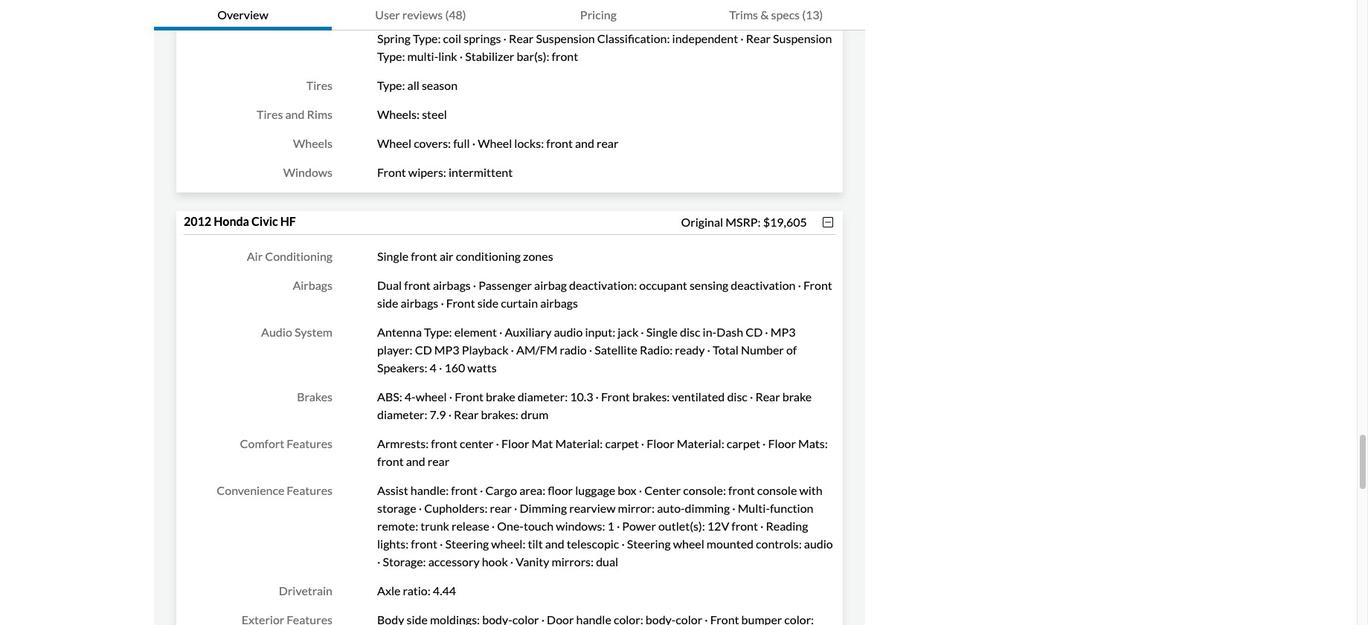 Task type: vqa. For each thing, say whether or not it's contained in the screenshot.
(0%) at the left top of page
no



Task type: describe. For each thing, give the bounding box(es) containing it.
2 brake from the left
[[783, 390, 812, 404]]

(48)
[[445, 7, 466, 22]]

2 wheel from the left
[[478, 136, 512, 150]]

type: all season
[[377, 78, 458, 92]]

$19,605
[[763, 215, 807, 229]]

· right 10.3
[[596, 390, 599, 404]]

tires for tires
[[306, 78, 333, 92]]

convenience features
[[217, 484, 333, 498]]

1
[[608, 519, 614, 533]]

front down multi-
[[732, 519, 758, 533]]

radio:
[[640, 343, 673, 357]]

player:
[[377, 343, 413, 357]]

passenger
[[479, 278, 532, 292]]

handle:
[[411, 484, 449, 498]]

mat
[[532, 437, 553, 451]]

windows:
[[556, 519, 605, 533]]

dimming
[[685, 501, 730, 516]]

front down watts
[[455, 390, 484, 404]]

and right locks:
[[575, 136, 594, 150]]

audio system
[[261, 325, 333, 339]]

ventilated
[[672, 390, 725, 404]]

0 vertical spatial rear
[[755, 390, 780, 404]]

tilt
[[528, 537, 543, 551]]

touch
[[524, 519, 554, 533]]

auto-
[[657, 501, 685, 516]]

box
[[618, 484, 637, 498]]

armrests:
[[377, 437, 429, 451]]

user reviews (48)
[[375, 7, 466, 22]]

steel
[[422, 107, 447, 121]]

wheel inside abs: 4-wheel · front brake diameter: 10.3 · front brakes: ventilated disc · rear brake diameter: 7.9 · rear brakes: drum
[[416, 390, 447, 404]]

1 horizontal spatial diameter:
[[518, 390, 568, 404]]

armrests: front center · floor mat material: carpet · floor material: carpet · floor mats: front and rear
[[377, 437, 828, 469]]

dual
[[596, 555, 618, 569]]

air conditioning
[[247, 249, 333, 263]]

rear inside assist handle: front · cargo area: floor luggage box · center console: front console with storage · cupholders: rear · dimming rearview mirror: auto-dimming · multi-function remote: trunk release · one-touch windows: 1 · power outlet(s): 12v front · reading lights: front · steering wheel: tilt and telescopic · steering wheel mounted controls: audio · storage: accessory hook · vanity mirrors: dual
[[490, 501, 512, 516]]

ratio:
[[403, 584, 431, 598]]

· right the box
[[639, 484, 642, 498]]

storage
[[377, 501, 416, 516]]

minus square image
[[820, 217, 835, 228]]

· right jack
[[641, 325, 644, 339]]

front left the wipers:
[[377, 165, 406, 179]]

floor
[[548, 484, 573, 498]]

· down abs: 4-wheel · front brake diameter: 10.3 · front brakes: ventilated disc · rear brake diameter: 7.9 · rear brakes: drum
[[641, 437, 644, 451]]

accessory
[[428, 555, 480, 569]]

tires and rims
[[257, 107, 333, 121]]

rearview
[[569, 501, 616, 516]]

total
[[713, 343, 739, 357]]

tab list containing overview
[[154, 0, 865, 31]]

· down 160
[[449, 390, 452, 404]]

2 material: from the left
[[677, 437, 724, 451]]

· right the radio
[[589, 343, 592, 357]]

front right 10.3
[[601, 390, 630, 404]]

wheel inside assist handle: front · cargo area: floor luggage box · center console: front console with storage · cupholders: rear · dimming rearview mirror: auto-dimming · multi-function remote: trunk release · one-touch windows: 1 · power outlet(s): 12v front · reading lights: front · steering wheel: tilt and telescopic · steering wheel mounted controls: audio · storage: accessory hook · vanity mirrors: dual
[[673, 537, 704, 551]]

2 carpet from the left
[[727, 437, 760, 451]]

· right 7.9
[[448, 408, 452, 422]]

· up playback
[[499, 325, 502, 339]]

1 vertical spatial mp3
[[434, 343, 460, 357]]

full
[[453, 136, 470, 150]]

front down armrests:
[[377, 455, 404, 469]]

2 side from the left
[[477, 296, 499, 310]]

curtain
[[501, 296, 538, 310]]

center
[[644, 484, 681, 498]]

reviews
[[402, 7, 443, 22]]

release
[[452, 519, 489, 533]]

power
[[622, 519, 656, 533]]

3 floor from the left
[[768, 437, 796, 451]]

2 steering from the left
[[627, 537, 671, 551]]

front right deactivation
[[804, 278, 832, 292]]

hook
[[482, 555, 508, 569]]

am/fm
[[516, 343, 558, 357]]

features for comfort features
[[287, 437, 333, 451]]

rims
[[307, 107, 333, 121]]

comfort features
[[240, 437, 333, 451]]

airbags down the airbag
[[540, 296, 578, 310]]

disc inside 'antenna type: element · auxiliary audio input: jack · single disc in-dash cd · mp3 player: cd mp3 playback · am/fm radio · satellite radio: ready · total number of speakers: 4 · 160 watts'
[[680, 325, 701, 339]]

· right hook
[[510, 555, 514, 569]]

auxiliary
[[505, 325, 552, 339]]

mirrors:
[[552, 555, 594, 569]]

jack
[[618, 325, 639, 339]]

1 side from the left
[[377, 296, 398, 310]]

mounted
[[707, 537, 754, 551]]

front right locks:
[[546, 136, 573, 150]]

input:
[[585, 325, 615, 339]]

overview tab
[[154, 0, 332, 31]]

console
[[757, 484, 797, 498]]

audio inside 'antenna type: element · auxiliary audio input: jack · single disc in-dash cd · mp3 player: cd mp3 playback · am/fm radio · satellite radio: ready · total number of speakers: 4 · 160 watts'
[[554, 325, 583, 339]]

in-
[[703, 325, 717, 339]]

2012
[[184, 214, 211, 228]]

season
[[422, 78, 458, 92]]

1 vertical spatial cd
[[415, 343, 432, 357]]

4
[[430, 361, 437, 375]]

0 horizontal spatial diameter:
[[377, 408, 427, 422]]

audio
[[261, 325, 292, 339]]

trims & specs (13)
[[729, 7, 823, 22]]

wheel:
[[491, 537, 526, 551]]

0 vertical spatial cd
[[746, 325, 763, 339]]

assist handle: front · cargo area: floor luggage box · center console: front console with storage · cupholders: rear · dimming rearview mirror: auto-dimming · multi-function remote: trunk release · one-touch windows: 1 · power outlet(s): 12v front · reading lights: front · steering wheel: tilt and telescopic · steering wheel mounted controls: audio · storage: accessory hook · vanity mirrors: dual
[[377, 484, 833, 569]]

· right 1
[[617, 519, 620, 533]]

· left multi-
[[732, 501, 736, 516]]

12v
[[707, 519, 729, 533]]

1 steering from the left
[[445, 537, 489, 551]]

0 horizontal spatial brakes:
[[481, 408, 519, 422]]

conditioning
[[456, 249, 521, 263]]

antenna
[[377, 325, 422, 339]]

· right full
[[472, 136, 476, 150]]

mirror:
[[618, 501, 655, 516]]

axle ratio: 4.44
[[377, 584, 456, 598]]

and left rims
[[285, 107, 305, 121]]

· up one-
[[514, 501, 517, 516]]

· down auxiliary
[[511, 343, 514, 357]]

1 brake from the left
[[486, 390, 515, 404]]

reading
[[766, 519, 808, 533]]

airbag
[[534, 278, 567, 292]]

0 horizontal spatial single
[[377, 249, 409, 263]]

· down air
[[441, 296, 444, 310]]

· right 4
[[439, 361, 442, 375]]

front down 7.9
[[431, 437, 457, 451]]

drivetrain
[[279, 584, 333, 598]]

zones
[[523, 249, 553, 263]]

one-
[[497, 519, 524, 533]]

· down 'trunk' in the bottom left of the page
[[440, 537, 443, 551]]

satellite
[[595, 343, 638, 357]]

overview
[[217, 7, 268, 22]]



Task type: locate. For each thing, give the bounding box(es) containing it.
0 horizontal spatial tires
[[257, 107, 283, 121]]

dimming
[[520, 501, 567, 516]]

0 vertical spatial brakes:
[[632, 390, 670, 404]]

front inside dual front airbags · passenger airbag deactivation: occupant sensing deactivation · front side airbags · front side curtain airbags
[[404, 278, 431, 292]]

features
[[287, 437, 333, 451], [287, 484, 333, 498]]

· down number
[[750, 390, 753, 404]]

trunk
[[421, 519, 449, 533]]

storage:
[[383, 555, 426, 569]]

airbags down air
[[433, 278, 471, 292]]

· up number
[[765, 325, 768, 339]]

tires left rims
[[257, 107, 283, 121]]

front up cupholders: on the bottom of page
[[451, 484, 478, 498]]

brake down watts
[[486, 390, 515, 404]]

·
[[472, 136, 476, 150], [473, 278, 476, 292], [798, 278, 801, 292], [441, 296, 444, 310], [499, 325, 502, 339], [641, 325, 644, 339], [765, 325, 768, 339], [511, 343, 514, 357], [589, 343, 592, 357], [707, 343, 710, 357], [439, 361, 442, 375], [449, 390, 452, 404], [596, 390, 599, 404], [750, 390, 753, 404], [448, 408, 452, 422], [496, 437, 499, 451], [641, 437, 644, 451], [763, 437, 766, 451], [480, 484, 483, 498], [639, 484, 642, 498], [419, 501, 422, 516], [514, 501, 517, 516], [732, 501, 736, 516], [492, 519, 495, 533], [617, 519, 620, 533], [760, 519, 764, 533], [440, 537, 443, 551], [622, 537, 625, 551], [377, 555, 380, 569], [510, 555, 514, 569]]

1 horizontal spatial material:
[[677, 437, 724, 451]]

mp3 up of in the right bottom of the page
[[771, 325, 796, 339]]

deactivation:
[[569, 278, 637, 292]]

cupholders:
[[424, 501, 488, 516]]

0 horizontal spatial steering
[[445, 537, 489, 551]]

material: right mat
[[555, 437, 603, 451]]

airbags down dual
[[401, 296, 438, 310]]

1 vertical spatial wheel
[[673, 537, 704, 551]]

0 horizontal spatial cd
[[415, 343, 432, 357]]

front left air
[[411, 249, 437, 263]]

0 vertical spatial wheel
[[416, 390, 447, 404]]

lights:
[[377, 537, 409, 551]]

wheel down wheels:
[[377, 136, 412, 150]]

area:
[[519, 484, 546, 498]]

wheel up 7.9
[[416, 390, 447, 404]]

mp3 up 160
[[434, 343, 460, 357]]

audio inside assist handle: front · cargo area: floor luggage box · center console: front console with storage · cupholders: rear · dimming rearview mirror: auto-dimming · multi-function remote: trunk release · one-touch windows: 1 · power outlet(s): 12v front · reading lights: front · steering wheel: tilt and telescopic · steering wheel mounted controls: audio · storage: accessory hook · vanity mirrors: dual
[[804, 537, 833, 551]]

1 horizontal spatial disc
[[727, 390, 748, 404]]

1 horizontal spatial carpet
[[727, 437, 760, 451]]

0 horizontal spatial mp3
[[434, 343, 460, 357]]

1 horizontal spatial wheel
[[673, 537, 704, 551]]

1 features from the top
[[287, 437, 333, 451]]

honda
[[214, 214, 249, 228]]

front right dual
[[404, 278, 431, 292]]

deactivation
[[731, 278, 796, 292]]

type: up 4
[[424, 325, 452, 339]]

tires for tires and rims
[[257, 107, 283, 121]]

1 horizontal spatial type:
[[424, 325, 452, 339]]

&
[[761, 7, 769, 22]]

civic
[[252, 214, 278, 228]]

· down lights: on the left bottom of the page
[[377, 555, 380, 569]]

trims
[[729, 7, 758, 22]]

1 vertical spatial diameter:
[[377, 408, 427, 422]]

carpet up console
[[727, 437, 760, 451]]

· right deactivation
[[798, 278, 801, 292]]

with
[[799, 484, 823, 498]]

0 vertical spatial diameter:
[[518, 390, 568, 404]]

front down 'trunk' in the bottom left of the page
[[411, 537, 437, 551]]

steering down release
[[445, 537, 489, 551]]

2 horizontal spatial floor
[[768, 437, 796, 451]]

tires
[[306, 78, 333, 92], [257, 107, 283, 121]]

element
[[454, 325, 497, 339]]

1 vertical spatial tires
[[257, 107, 283, 121]]

carpet down abs: 4-wheel · front brake diameter: 10.3 · front brakes: ventilated disc · rear brake diameter: 7.9 · rear brakes: drum
[[605, 437, 639, 451]]

0 horizontal spatial side
[[377, 296, 398, 310]]

1 vertical spatial brakes:
[[481, 408, 519, 422]]

1 vertical spatial single
[[646, 325, 678, 339]]

0 horizontal spatial wheel
[[416, 390, 447, 404]]

0 vertical spatial type:
[[377, 78, 405, 92]]

wheels
[[293, 136, 333, 150]]

number
[[741, 343, 784, 357]]

covers:
[[414, 136, 451, 150]]

floor
[[502, 437, 529, 451], [647, 437, 675, 451], [768, 437, 796, 451]]

diameter: up "drum"
[[518, 390, 568, 404]]

rear down number
[[755, 390, 780, 404]]

10.3
[[570, 390, 593, 404]]

side down dual
[[377, 296, 398, 310]]

2 vertical spatial rear
[[490, 501, 512, 516]]

function
[[770, 501, 814, 516]]

1 horizontal spatial brake
[[783, 390, 812, 404]]

wipers:
[[408, 165, 446, 179]]

1 vertical spatial type:
[[424, 325, 452, 339]]

0 horizontal spatial rear
[[454, 408, 479, 422]]

· down multi-
[[760, 519, 764, 533]]

1 horizontal spatial wheel
[[478, 136, 512, 150]]

wheel down outlet(s):
[[673, 537, 704, 551]]

rear
[[597, 136, 619, 150], [428, 455, 449, 469], [490, 501, 512, 516]]

occupant
[[639, 278, 687, 292]]

tires up rims
[[306, 78, 333, 92]]

and right tilt
[[545, 537, 564, 551]]

rear right 7.9
[[454, 408, 479, 422]]

· right center
[[496, 437, 499, 451]]

conditioning
[[265, 249, 333, 263]]

luggage
[[575, 484, 615, 498]]

1 floor from the left
[[502, 437, 529, 451]]

carpet
[[605, 437, 639, 451], [727, 437, 760, 451]]

floor left "mats:"
[[768, 437, 796, 451]]

audio down reading
[[804, 537, 833, 551]]

0 vertical spatial features
[[287, 437, 333, 451]]

features down the "brakes" on the bottom left of page
[[287, 437, 333, 451]]

1 vertical spatial rear
[[428, 455, 449, 469]]

0 vertical spatial single
[[377, 249, 409, 263]]

material: down ventilated
[[677, 437, 724, 451]]

0 vertical spatial disc
[[680, 325, 701, 339]]

airbags
[[433, 278, 471, 292], [401, 296, 438, 310], [540, 296, 578, 310]]

single up radio:
[[646, 325, 678, 339]]

dash
[[717, 325, 743, 339]]

material:
[[555, 437, 603, 451], [677, 437, 724, 451]]

and down armrests:
[[406, 455, 425, 469]]

trims & specs (13) tab
[[687, 0, 865, 31]]

· down handle:
[[419, 501, 422, 516]]

floor up center
[[647, 437, 675, 451]]

wheel covers: full · wheel locks: front and rear
[[377, 136, 619, 150]]

console:
[[683, 484, 726, 498]]

audio up the radio
[[554, 325, 583, 339]]

2 features from the top
[[287, 484, 333, 498]]

locks:
[[514, 136, 544, 150]]

outlet(s):
[[658, 519, 705, 533]]

front
[[546, 136, 573, 150], [411, 249, 437, 263], [404, 278, 431, 292], [431, 437, 457, 451], [377, 455, 404, 469], [451, 484, 478, 498], [728, 484, 755, 498], [732, 519, 758, 533], [411, 537, 437, 551]]

1 horizontal spatial audio
[[804, 537, 833, 551]]

0 horizontal spatial wheel
[[377, 136, 412, 150]]

all
[[407, 78, 420, 92]]

system
[[295, 325, 333, 339]]

front up element
[[446, 296, 475, 310]]

brakes: down radio:
[[632, 390, 670, 404]]

0 horizontal spatial type:
[[377, 78, 405, 92]]

1 horizontal spatial rear
[[755, 390, 780, 404]]

brake down of in the right bottom of the page
[[783, 390, 812, 404]]

1 horizontal spatial side
[[477, 296, 499, 310]]

· down the power
[[622, 537, 625, 551]]

and inside assist handle: front · cargo area: floor luggage box · center console: front console with storage · cupholders: rear · dimming rearview mirror: auto-dimming · multi-function remote: trunk release · one-touch windows: 1 · power outlet(s): 12v front · reading lights: front · steering wheel: tilt and telescopic · steering wheel mounted controls: audio · storage: accessory hook · vanity mirrors: dual
[[545, 537, 564, 551]]

1 horizontal spatial tires
[[306, 78, 333, 92]]

1 vertical spatial disc
[[727, 390, 748, 404]]

tab list
[[154, 0, 865, 31]]

drum
[[521, 408, 549, 422]]

speakers:
[[377, 361, 427, 375]]

type: left all
[[377, 78, 405, 92]]

abs: 4-wheel · front brake diameter: 10.3 · front brakes: ventilated disc · rear brake diameter: 7.9 · rear brakes: drum
[[377, 390, 812, 422]]

0 horizontal spatial audio
[[554, 325, 583, 339]]

remote:
[[377, 519, 418, 533]]

features down comfort features
[[287, 484, 333, 498]]

2 floor from the left
[[647, 437, 675, 451]]

· up console
[[763, 437, 766, 451]]

diameter:
[[518, 390, 568, 404], [377, 408, 427, 422]]

· left total
[[707, 343, 710, 357]]

1 horizontal spatial rear
[[490, 501, 512, 516]]

single inside 'antenna type: element · auxiliary audio input: jack · single disc in-dash cd · mp3 player: cd mp3 playback · am/fm radio · satellite radio: ready · total number of speakers: 4 · 160 watts'
[[646, 325, 678, 339]]

disc right ventilated
[[727, 390, 748, 404]]

1 carpet from the left
[[605, 437, 639, 451]]

playback
[[462, 343, 509, 357]]

1 horizontal spatial mp3
[[771, 325, 796, 339]]

radio
[[560, 343, 587, 357]]

air
[[440, 249, 454, 263]]

· left cargo
[[480, 484, 483, 498]]

of
[[786, 343, 797, 357]]

cargo
[[485, 484, 517, 498]]

1 horizontal spatial brakes:
[[632, 390, 670, 404]]

hf
[[280, 214, 296, 228]]

telescopic
[[567, 537, 619, 551]]

1 horizontal spatial floor
[[647, 437, 675, 451]]

comfort
[[240, 437, 284, 451]]

brake
[[486, 390, 515, 404], [783, 390, 812, 404]]

4-
[[405, 390, 416, 404]]

cd up number
[[746, 325, 763, 339]]

1 material: from the left
[[555, 437, 603, 451]]

· down single front air conditioning zones
[[473, 278, 476, 292]]

watts
[[468, 361, 497, 375]]

brakes
[[297, 390, 333, 404]]

single front air conditioning zones
[[377, 249, 553, 263]]

single up dual
[[377, 249, 409, 263]]

floor left mat
[[502, 437, 529, 451]]

dual
[[377, 278, 402, 292]]

1 vertical spatial features
[[287, 484, 333, 498]]

0 horizontal spatial floor
[[502, 437, 529, 451]]

msrp:
[[726, 215, 761, 229]]

diameter: down 4-
[[377, 408, 427, 422]]

disc up ready
[[680, 325, 701, 339]]

1 horizontal spatial steering
[[627, 537, 671, 551]]

2 horizontal spatial rear
[[597, 136, 619, 150]]

0 vertical spatial rear
[[597, 136, 619, 150]]

rear
[[755, 390, 780, 404], [454, 408, 479, 422]]

ready
[[675, 343, 705, 357]]

pricing tab
[[510, 0, 687, 31]]

0 horizontal spatial disc
[[680, 325, 701, 339]]

audio
[[554, 325, 583, 339], [804, 537, 833, 551]]

0 vertical spatial mp3
[[771, 325, 796, 339]]

dual front airbags · passenger airbag deactivation: occupant sensing deactivation · front side airbags · front side curtain airbags
[[377, 278, 832, 310]]

and inside armrests: front center · floor mat material: carpet · floor material: carpet · floor mats: front and rear
[[406, 455, 425, 469]]

0 horizontal spatial brake
[[486, 390, 515, 404]]

1 vertical spatial rear
[[454, 408, 479, 422]]

type: inside 'antenna type: element · auxiliary audio input: jack · single disc in-dash cd · mp3 player: cd mp3 playback · am/fm radio · satellite radio: ready · total number of speakers: 4 · 160 watts'
[[424, 325, 452, 339]]

0 horizontal spatial carpet
[[605, 437, 639, 451]]

cd up 4
[[415, 343, 432, 357]]

wheel up intermittent
[[478, 136, 512, 150]]

features for convenience features
[[287, 484, 333, 498]]

convenience
[[217, 484, 284, 498]]

specs
[[771, 7, 800, 22]]

0 horizontal spatial material:
[[555, 437, 603, 451]]

7.9
[[430, 408, 446, 422]]

side down passenger
[[477, 296, 499, 310]]

0 horizontal spatial rear
[[428, 455, 449, 469]]

rear inside armrests: front center · floor mat material: carpet · floor material: carpet · floor mats: front and rear
[[428, 455, 449, 469]]

160
[[445, 361, 465, 375]]

front up multi-
[[728, 484, 755, 498]]

1 wheel from the left
[[377, 136, 412, 150]]

brakes: left "drum"
[[481, 408, 519, 422]]

steering down the power
[[627, 537, 671, 551]]

disc inside abs: 4-wheel · front brake diameter: 10.3 · front brakes: ventilated disc · rear brake diameter: 7.9 · rear brakes: drum
[[727, 390, 748, 404]]

· left one-
[[492, 519, 495, 533]]

mats:
[[798, 437, 828, 451]]

1 horizontal spatial cd
[[746, 325, 763, 339]]

4.44
[[433, 584, 456, 598]]

controls:
[[756, 537, 802, 551]]

axle
[[377, 584, 401, 598]]

0 vertical spatial tires
[[306, 78, 333, 92]]

1 horizontal spatial single
[[646, 325, 678, 339]]

original msrp: $19,605
[[681, 215, 807, 229]]

user reviews (48) tab
[[332, 0, 510, 31]]

1 vertical spatial audio
[[804, 537, 833, 551]]

0 vertical spatial audio
[[554, 325, 583, 339]]

sensing
[[690, 278, 729, 292]]

front wipers: intermittent
[[377, 165, 513, 179]]



